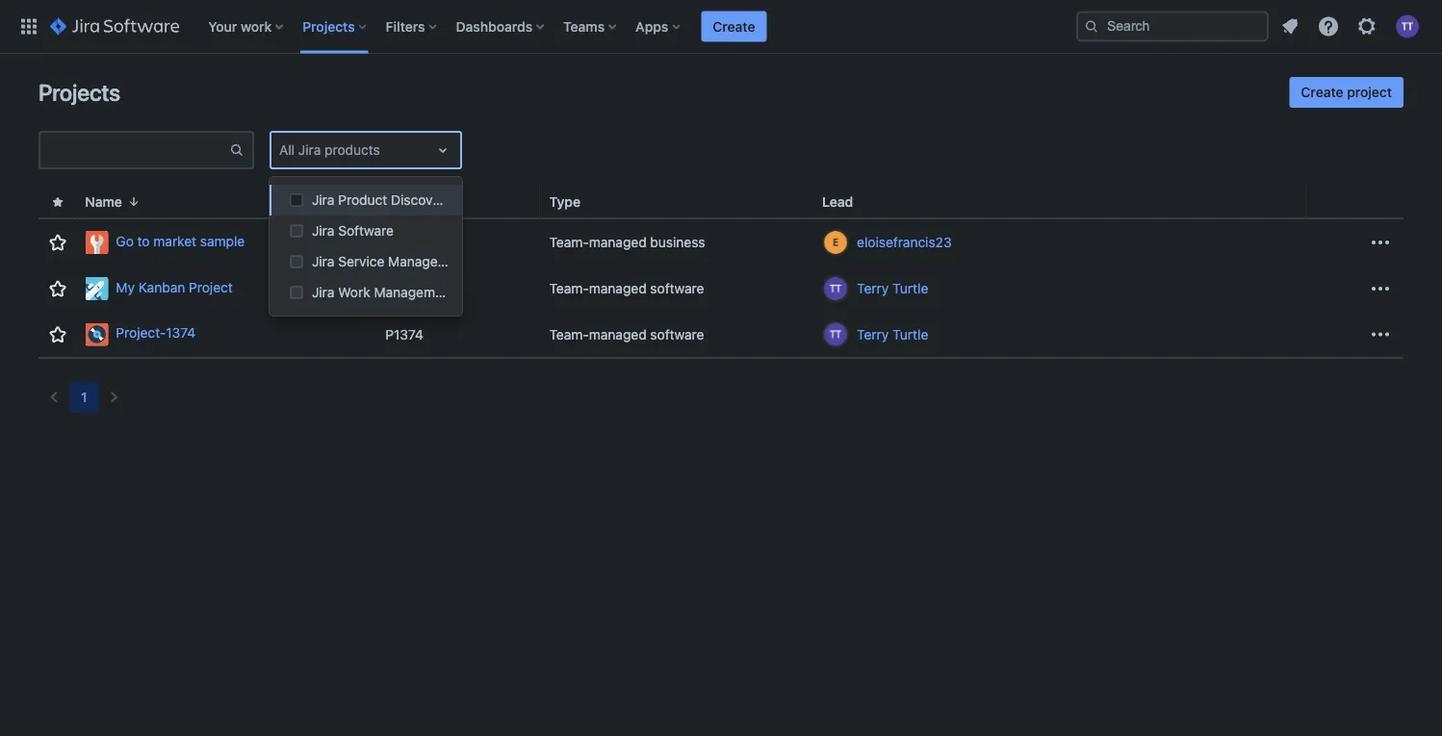 Task type: vqa. For each thing, say whether or not it's contained in the screenshot.
Management related to Jira Work Management
yes



Task type: describe. For each thing, give the bounding box(es) containing it.
products
[[325, 142, 380, 158]]

terry turtle link for kan
[[857, 279, 929, 299]]

team- for kan
[[550, 281, 589, 297]]

jira for jira software
[[312, 223, 335, 239]]

go to market sample link
[[85, 231, 370, 254]]

projects inside dropdown button
[[303, 18, 355, 34]]

product
[[338, 192, 388, 208]]

to
[[137, 233, 150, 249]]

my
[[116, 280, 135, 295]]

service
[[338, 254, 385, 270]]

project
[[1348, 84, 1393, 100]]

project-1374
[[116, 325, 196, 341]]

work
[[241, 18, 272, 34]]

notifications image
[[1279, 15, 1302, 38]]

my kanban project
[[116, 280, 233, 295]]

project-
[[116, 325, 166, 341]]

jira product discovery
[[312, 192, 453, 208]]

business
[[651, 235, 706, 250]]

create for create project
[[1302, 84, 1344, 100]]

team-managed software for kan
[[550, 281, 705, 297]]

my kanban project link
[[85, 277, 370, 301]]

managed for kan
[[589, 281, 647, 297]]

1 button
[[69, 382, 99, 413]]

lead button
[[815, 191, 877, 213]]

terry turtle link for p1374
[[857, 325, 929, 344]]

1 more image from the top
[[1370, 277, 1393, 301]]

apps
[[636, 18, 669, 34]]

gtms
[[386, 235, 424, 250]]

go
[[116, 233, 134, 249]]

team-managed business
[[550, 235, 706, 250]]

previous image
[[42, 386, 66, 409]]

1374
[[166, 325, 196, 341]]

dashboards
[[456, 18, 533, 34]]

apps button
[[630, 11, 688, 42]]

star project-1374 image
[[46, 323, 70, 346]]

name button
[[77, 191, 149, 213]]

next image
[[103, 386, 126, 409]]

your
[[208, 18, 237, 34]]

jira work management
[[312, 285, 455, 301]]

terry for p1374
[[857, 327, 889, 342]]

team- for gtms
[[550, 235, 589, 250]]

jira for jira product discovery
[[312, 192, 335, 208]]

team-managed software for p1374
[[550, 327, 705, 342]]

create project button
[[1290, 77, 1404, 108]]

project-1374 link
[[85, 323, 370, 346]]

turtle for p1374
[[893, 327, 929, 342]]

your profile and settings image
[[1397, 15, 1420, 38]]

star my kanban project image
[[46, 277, 70, 301]]

work
[[338, 285, 371, 301]]

terry for kan
[[857, 281, 889, 297]]

star go to market sample image
[[46, 231, 70, 254]]

jira service management
[[312, 254, 470, 270]]

managed for p1374
[[589, 327, 647, 342]]

your work button
[[203, 11, 291, 42]]

create for create
[[713, 18, 756, 34]]

banner containing your work
[[0, 0, 1443, 54]]

key button
[[378, 191, 432, 213]]

jira software
[[312, 223, 394, 239]]



Task type: locate. For each thing, give the bounding box(es) containing it.
name
[[85, 194, 122, 210]]

appswitcher icon image
[[17, 15, 40, 38]]

1 vertical spatial turtle
[[893, 327, 929, 342]]

2 vertical spatial managed
[[589, 327, 647, 342]]

key
[[386, 194, 409, 210]]

projects down appswitcher icon
[[39, 79, 120, 106]]

lead
[[823, 194, 854, 210]]

kanban
[[138, 280, 185, 295]]

None text field
[[40, 137, 229, 164], [279, 141, 283, 160], [40, 137, 229, 164], [279, 141, 283, 160]]

1 terry turtle from the top
[[857, 281, 929, 297]]

create inside the primary element
[[713, 18, 756, 34]]

jira software image
[[50, 15, 179, 38], [50, 15, 179, 38]]

your work
[[208, 18, 272, 34]]

0 vertical spatial turtle
[[893, 281, 929, 297]]

discovery
[[391, 192, 453, 208]]

1 vertical spatial terry turtle link
[[857, 325, 929, 344]]

settings image
[[1356, 15, 1379, 38]]

2 software from the top
[[651, 327, 705, 342]]

software for kan
[[651, 281, 705, 297]]

more image
[[1370, 277, 1393, 301], [1370, 323, 1393, 346]]

0 vertical spatial software
[[651, 281, 705, 297]]

market
[[153, 233, 197, 249]]

0 horizontal spatial projects
[[39, 79, 120, 106]]

2 team- from the top
[[550, 281, 589, 297]]

all
[[279, 142, 295, 158]]

1 terry turtle link from the top
[[857, 279, 929, 299]]

1 horizontal spatial projects
[[303, 18, 355, 34]]

eloisefrancis23
[[857, 235, 952, 250]]

1 vertical spatial more image
[[1370, 323, 1393, 346]]

Search field
[[1077, 11, 1270, 42]]

1 terry from the top
[[857, 281, 889, 297]]

managed for gtms
[[589, 235, 647, 250]]

2 vertical spatial team-
[[550, 327, 589, 342]]

managed
[[589, 235, 647, 250], [589, 281, 647, 297], [589, 327, 647, 342]]

jira left software
[[312, 223, 335, 239]]

teams
[[564, 18, 605, 34]]

team-
[[550, 235, 589, 250], [550, 281, 589, 297], [550, 327, 589, 342]]

jira left work
[[312, 285, 335, 301]]

3 team- from the top
[[550, 327, 589, 342]]

1 vertical spatial projects
[[39, 79, 120, 106]]

0 vertical spatial team-
[[550, 235, 589, 250]]

2 terry turtle link from the top
[[857, 325, 929, 344]]

terry turtle for kan
[[857, 281, 929, 297]]

create project
[[1302, 84, 1393, 100]]

1 turtle from the top
[[893, 281, 929, 297]]

team- for p1374
[[550, 327, 589, 342]]

terry turtle link
[[857, 279, 929, 299], [857, 325, 929, 344]]

2 terry from the top
[[857, 327, 889, 342]]

banner
[[0, 0, 1443, 54]]

terry turtle
[[857, 281, 929, 297], [857, 327, 929, 342]]

go to market sample
[[116, 233, 245, 249]]

0 horizontal spatial create
[[713, 18, 756, 34]]

sample
[[200, 233, 245, 249]]

0 vertical spatial terry turtle link
[[857, 279, 929, 299]]

projects button
[[297, 11, 374, 42]]

turtle for kan
[[893, 281, 929, 297]]

jira for jira service management
[[312, 254, 335, 270]]

1 vertical spatial create
[[1302, 84, 1344, 100]]

1
[[81, 390, 87, 406]]

jira for jira work management
[[312, 285, 335, 301]]

0 vertical spatial create
[[713, 18, 756, 34]]

terry
[[857, 281, 889, 297], [857, 327, 889, 342]]

0 vertical spatial terry turtle
[[857, 281, 929, 297]]

jira
[[298, 142, 321, 158], [312, 192, 335, 208], [312, 223, 335, 239], [312, 254, 335, 270], [312, 285, 335, 301]]

kan
[[386, 281, 413, 297]]

filters button
[[380, 11, 445, 42]]

create
[[713, 18, 756, 34], [1302, 84, 1344, 100]]

0 vertical spatial management
[[388, 254, 470, 270]]

2 managed from the top
[[589, 281, 647, 297]]

management
[[388, 254, 470, 270], [374, 285, 455, 301]]

0 vertical spatial managed
[[589, 235, 647, 250]]

create left project
[[1302, 84, 1344, 100]]

eloisefrancis23 link
[[857, 233, 952, 252]]

2 turtle from the top
[[893, 327, 929, 342]]

1 team-managed software from the top
[[550, 281, 705, 297]]

terry turtle for p1374
[[857, 327, 929, 342]]

2 team-managed software from the top
[[550, 327, 705, 342]]

p1374
[[386, 327, 424, 342]]

jira right all
[[298, 142, 321, 158]]

create button
[[702, 11, 767, 42]]

1 managed from the top
[[589, 235, 647, 250]]

teams button
[[558, 11, 624, 42]]

primary element
[[12, 0, 1077, 53]]

1 horizontal spatial create
[[1302, 84, 1344, 100]]

turtle
[[893, 281, 929, 297], [893, 327, 929, 342]]

type
[[550, 194, 581, 210]]

management for jira service management
[[388, 254, 470, 270]]

team-managed software
[[550, 281, 705, 297], [550, 327, 705, 342]]

1 team- from the top
[[550, 235, 589, 250]]

2 terry turtle from the top
[[857, 327, 929, 342]]

search image
[[1085, 19, 1100, 34]]

1 vertical spatial managed
[[589, 281, 647, 297]]

projects right work
[[303, 18, 355, 34]]

create right apps "dropdown button"
[[713, 18, 756, 34]]

1 software from the top
[[651, 281, 705, 297]]

1 vertical spatial team-
[[550, 281, 589, 297]]

filters
[[386, 18, 425, 34]]

jira left service
[[312, 254, 335, 270]]

management down gtms on the left top
[[388, 254, 470, 270]]

dashboards button
[[450, 11, 552, 42]]

software for p1374
[[651, 327, 705, 342]]

software
[[338, 223, 394, 239]]

1 vertical spatial team-managed software
[[550, 327, 705, 342]]

more image
[[1370, 231, 1393, 254]]

project
[[189, 280, 233, 295]]

1 vertical spatial terry turtle
[[857, 327, 929, 342]]

all jira products
[[279, 142, 380, 158]]

2 more image from the top
[[1370, 323, 1393, 346]]

software
[[651, 281, 705, 297], [651, 327, 705, 342]]

help image
[[1318, 15, 1341, 38]]

1 vertical spatial software
[[651, 327, 705, 342]]

jira left product
[[312, 192, 335, 208]]

0 vertical spatial more image
[[1370, 277, 1393, 301]]

0 vertical spatial team-managed software
[[550, 281, 705, 297]]

1 vertical spatial terry
[[857, 327, 889, 342]]

3 managed from the top
[[589, 327, 647, 342]]

0 vertical spatial projects
[[303, 18, 355, 34]]

0 vertical spatial terry
[[857, 281, 889, 297]]

1 vertical spatial management
[[374, 285, 455, 301]]

management down jira service management
[[374, 285, 455, 301]]

management for jira work management
[[374, 285, 455, 301]]

projects
[[303, 18, 355, 34], [39, 79, 120, 106]]

open image
[[432, 139, 455, 162]]



